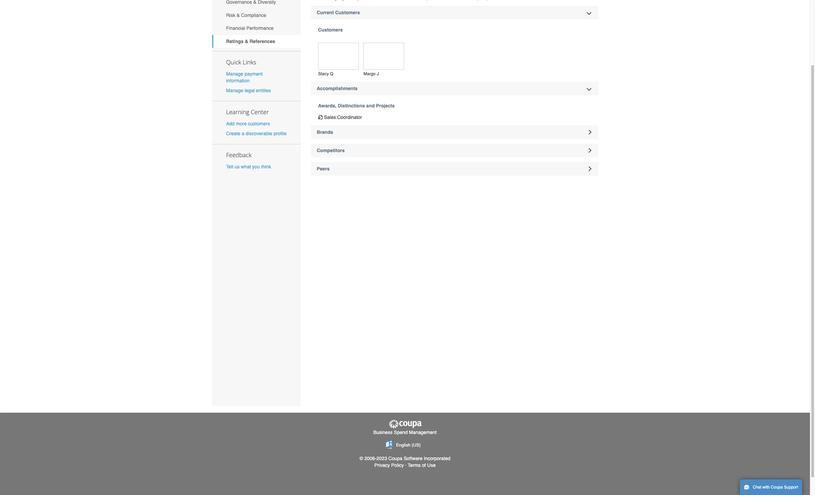 Task type: locate. For each thing, give the bounding box(es) containing it.
with
[[763, 485, 770, 490]]

manage payment information
[[226, 71, 263, 83]]

legal
[[245, 88, 255, 93]]

links
[[243, 58, 256, 66]]

manage legal entities
[[226, 88, 271, 93]]

compliance
[[241, 12, 266, 18]]

business spend management
[[373, 430, 437, 435]]

0 vertical spatial &
[[237, 12, 240, 18]]

of
[[422, 463, 426, 468]]

tell us what you think button
[[226, 163, 271, 170]]

2006-
[[365, 456, 377, 461]]

0 vertical spatial manage
[[226, 71, 243, 76]]

1 vertical spatial &
[[245, 39, 248, 44]]

add more customers
[[226, 121, 270, 126]]

2 manage from the top
[[226, 88, 243, 93]]

peers heading
[[311, 162, 598, 176]]

accomplishments
[[317, 86, 358, 91]]

financial
[[226, 26, 245, 31]]

customers
[[248, 121, 270, 126]]

coupa right with
[[771, 485, 783, 490]]

manage for manage payment information
[[226, 71, 243, 76]]

chat with coupa support button
[[740, 480, 803, 495]]

ratings
[[226, 39, 244, 44]]

customers
[[335, 10, 360, 15], [318, 27, 343, 32]]

financial performance
[[226, 26, 274, 31]]

manage up information
[[226, 71, 243, 76]]

manage legal entities link
[[226, 88, 271, 93]]

distinctions
[[338, 103, 365, 109]]

1 horizontal spatial coupa
[[771, 485, 783, 490]]

coupa inside 'button'
[[771, 485, 783, 490]]

&
[[237, 12, 240, 18], [245, 39, 248, 44]]

current customers button
[[311, 6, 598, 19]]

entities
[[256, 88, 271, 93]]

learning
[[226, 108, 249, 116]]

references
[[250, 39, 275, 44]]

feedback
[[226, 151, 252, 159]]

0 horizontal spatial coupa
[[389, 456, 403, 461]]

risk & compliance
[[226, 12, 266, 18]]

privacy policy link
[[374, 463, 404, 468]]

0 vertical spatial customers
[[335, 10, 360, 15]]

create a discoverable profile
[[226, 131, 287, 136]]

you
[[252, 164, 260, 170]]

1 horizontal spatial &
[[245, 39, 248, 44]]

profile
[[274, 131, 287, 136]]

discoverable
[[246, 131, 272, 136]]

1 vertical spatial customers
[[318, 27, 343, 32]]

and
[[366, 103, 375, 109]]

(us)
[[412, 443, 421, 448]]

awards,
[[318, 103, 337, 109]]

manage down information
[[226, 88, 243, 93]]

risk & compliance link
[[212, 9, 301, 22]]

peers
[[317, 166, 330, 172]]

spend
[[394, 430, 408, 435]]

brands
[[317, 130, 333, 135]]

1 manage from the top
[[226, 71, 243, 76]]

risk
[[226, 12, 235, 18]]

1 vertical spatial coupa
[[771, 485, 783, 490]]

0 horizontal spatial &
[[237, 12, 240, 18]]

tell us what you think
[[226, 164, 271, 170]]

& right risk
[[237, 12, 240, 18]]

customers inside dropdown button
[[335, 10, 360, 15]]

policy
[[391, 463, 404, 468]]

coupa up policy
[[389, 456, 403, 461]]

customers down current
[[318, 27, 343, 32]]

stacy
[[318, 71, 329, 76]]

projects
[[376, 103, 395, 109]]

2023
[[377, 456, 387, 461]]

customers right current
[[335, 10, 360, 15]]

management
[[409, 430, 437, 435]]

coupa
[[389, 456, 403, 461], [771, 485, 783, 490]]

& right ratings
[[245, 39, 248, 44]]

ratings & references link
[[212, 35, 301, 48]]

j
[[377, 71, 379, 76]]

manage
[[226, 71, 243, 76], [226, 88, 243, 93]]

information
[[226, 78, 250, 83]]

support
[[784, 485, 799, 490]]

awards, distinctions and projects
[[318, 103, 395, 109]]

current customers
[[317, 10, 360, 15]]

incorporated
[[424, 456, 451, 461]]

create
[[226, 131, 240, 136]]

ratings & references
[[226, 39, 275, 44]]

manage inside the manage payment information
[[226, 71, 243, 76]]

& for risk
[[237, 12, 240, 18]]

sales coordinator
[[324, 115, 362, 120]]

payment
[[245, 71, 263, 76]]

terms
[[408, 463, 421, 468]]

1 vertical spatial manage
[[226, 88, 243, 93]]

chat
[[753, 485, 762, 490]]



Task type: describe. For each thing, give the bounding box(es) containing it.
add
[[226, 121, 235, 126]]

peers button
[[311, 162, 598, 176]]

privacy policy
[[374, 463, 404, 468]]

think
[[261, 164, 271, 170]]

terms of use link
[[408, 463, 436, 468]]

business
[[373, 430, 393, 435]]

manage payment information link
[[226, 71, 263, 83]]

add more customers link
[[226, 121, 270, 126]]

tell
[[226, 164, 233, 170]]

privacy
[[374, 463, 390, 468]]

brands heading
[[311, 125, 598, 139]]

coordinator
[[337, 115, 362, 120]]

center
[[251, 108, 269, 116]]

q
[[330, 71, 333, 76]]

0 vertical spatial coupa
[[389, 456, 403, 461]]

& for ratings
[[245, 39, 248, 44]]

sales
[[324, 115, 336, 120]]

learning center
[[226, 108, 269, 116]]

current customers heading
[[311, 6, 598, 19]]

manage for manage legal entities
[[226, 88, 243, 93]]

more
[[236, 121, 247, 126]]

create a discoverable profile link
[[226, 131, 287, 136]]

margo j image
[[364, 43, 404, 70]]

stacy q
[[318, 71, 333, 76]]

competitors button
[[311, 144, 598, 157]]

terms of use
[[408, 463, 436, 468]]

quick
[[226, 58, 241, 66]]

©
[[360, 456, 363, 461]]

financial performance link
[[212, 22, 301, 35]]

a
[[242, 131, 244, 136]]

brands button
[[311, 125, 598, 139]]

margo j
[[364, 71, 379, 76]]

current
[[317, 10, 334, 15]]

what
[[241, 164, 251, 170]]

accomplishments button
[[311, 82, 598, 95]]

quick links
[[226, 58, 256, 66]]

performance
[[247, 26, 274, 31]]

margo
[[364, 71, 376, 76]]

© 2006-2023 coupa software incorporated
[[360, 456, 451, 461]]

chat with coupa support
[[753, 485, 799, 490]]

stacy q image
[[318, 43, 359, 70]]

competitors heading
[[311, 144, 598, 157]]

coupa supplier portal image
[[388, 420, 422, 429]]

accomplishments heading
[[311, 82, 598, 95]]

software
[[404, 456, 423, 461]]

use
[[427, 463, 436, 468]]

english
[[396, 443, 411, 448]]

competitors
[[317, 148, 345, 153]]

us
[[235, 164, 240, 170]]

english (us)
[[396, 443, 421, 448]]



Task type: vqa. For each thing, say whether or not it's contained in the screenshot.
the rightmost Navigation
no



